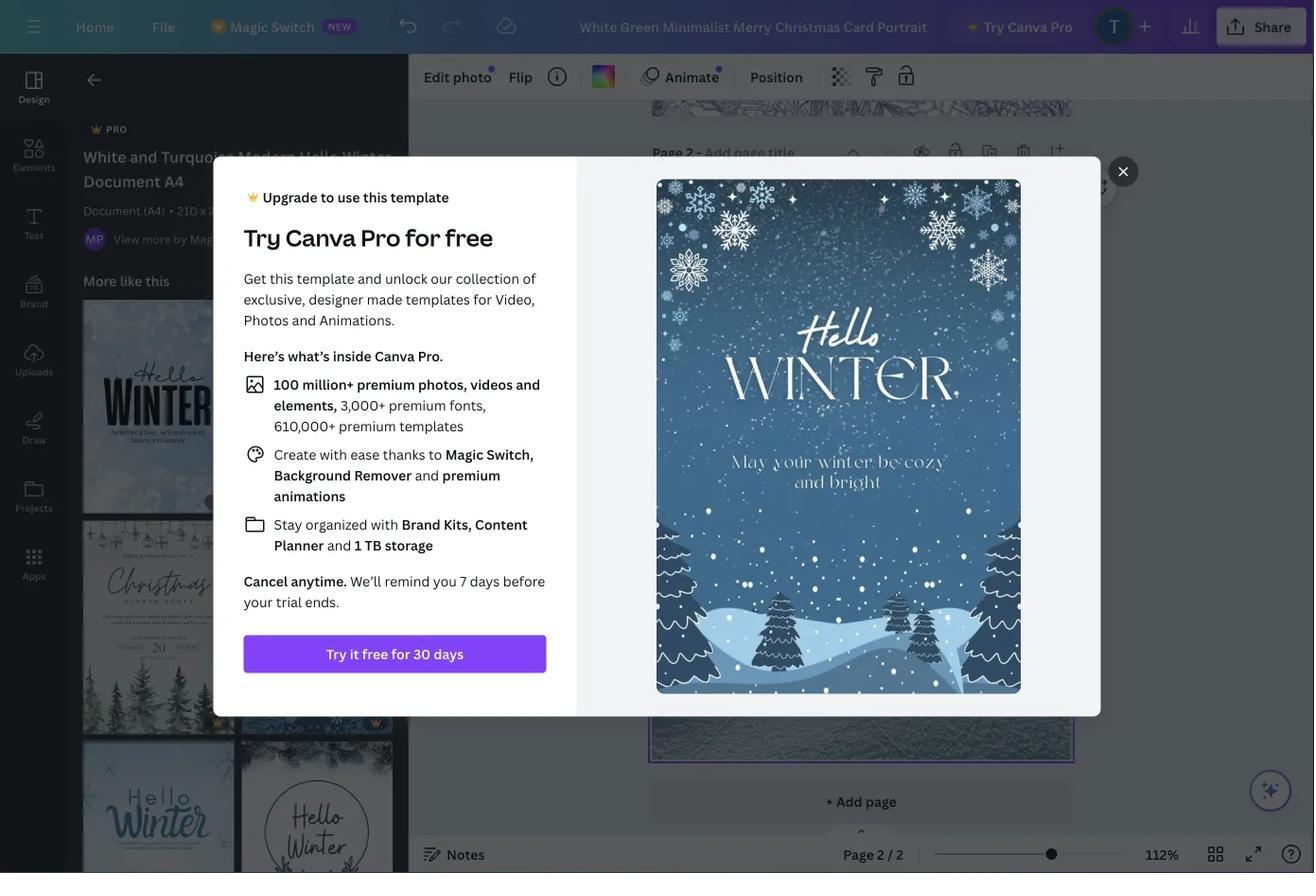 Task type: describe. For each thing, give the bounding box(es) containing it.
try canva pro button
[[952, 8, 1088, 45]]

white and turquoise modern hello winter document a4
[[83, 147, 391, 192]]

we'll
[[350, 573, 381, 591]]

3,000+ premium fonts, 610,000+ premium templates
[[274, 397, 486, 435]]

page 2 / 2
[[844, 846, 904, 864]]

photos
[[244, 311, 289, 329]]

-
[[697, 144, 702, 162]]

turquoise
[[161, 147, 234, 167]]

show pages image
[[816, 823, 907, 838]]

goodbye
[[765, 349, 947, 476]]

ease
[[351, 446, 380, 464]]

remove watermarks
[[943, 176, 1061, 188]]

what's
[[288, 347, 330, 365]]

add
[[837, 793, 863, 811]]

hide image
[[408, 418, 420, 509]]

and inside the white and turquoise modern hello winter document a4
[[130, 147, 158, 167]]

canva for try canva pro for free
[[286, 222, 356, 253]]

switch,
[[487, 446, 534, 464]]

magic switch
[[230, 18, 315, 35]]

+ add page button
[[652, 783, 1071, 821]]

notes
[[447, 846, 485, 864]]

flip
[[509, 68, 533, 86]]

trial
[[276, 593, 302, 611]]

stay organized with
[[274, 516, 402, 534]]

organized
[[306, 516, 368, 534]]

297
[[209, 203, 228, 219]]

try it free for 30 days button
[[244, 636, 547, 673]]

modern
[[238, 147, 296, 167]]

canva assistant image
[[1260, 780, 1283, 803]]

try it free for 30 days
[[326, 646, 464, 664]]

collection
[[456, 270, 520, 288]]

list containing 100 million+ premium photos, videos and elements,
[[244, 373, 547, 556]]

remind
[[385, 573, 430, 591]]

100
[[274, 376, 299, 394]]

210
[[177, 203, 197, 219]]

mm
[[230, 203, 251, 219]]

try for try canva pro for free
[[244, 222, 281, 253]]

elements,
[[274, 397, 337, 415]]

and left "1" at the bottom
[[327, 537, 351, 555]]

1 horizontal spatial winter
[[739, 441, 985, 535]]

brand for brand kits, content planner
[[402, 516, 441, 534]]

0 horizontal spatial this
[[146, 272, 170, 290]]

million+
[[302, 376, 354, 394]]

here's what's inside canva pro.
[[244, 347, 443, 365]]

document (a4)
[[83, 203, 165, 219]]

days inside we'll remind you 7 days before your trial ends.
[[470, 573, 500, 591]]

premium animations
[[274, 467, 501, 505]]

storage
[[385, 537, 433, 555]]

inside
[[333, 347, 372, 365]]

pro.
[[418, 347, 443, 365]]

1 horizontal spatial free
[[445, 222, 493, 253]]

1 vertical spatial to
[[429, 446, 442, 464]]

blue and white modern winter sale document a4 image
[[242, 300, 393, 513]]

projects
[[15, 502, 53, 514]]

animations.
[[320, 311, 395, 329]]

fonts,
[[450, 397, 486, 415]]

cancel
[[244, 573, 288, 591]]

white and black simple hello winter document a4 image
[[242, 742, 393, 874]]

like
[[120, 272, 142, 290]]

magic inside view more by magic power button
[[190, 231, 222, 247]]

unlock
[[385, 270, 428, 288]]

1
[[355, 537, 362, 555]]

draw
[[22, 434, 46, 446]]

page for page 2 / 2
[[844, 846, 874, 864]]

photos,
[[418, 376, 467, 394]]

stay
[[274, 516, 302, 534]]

and inside 100 million+ premium photos, videos and elements,
[[516, 376, 541, 394]]

page for page 2 -
[[652, 144, 683, 162]]

1 horizontal spatial with
[[371, 516, 399, 534]]

home
[[76, 18, 114, 35]]

white
[[83, 147, 126, 167]]

create
[[274, 446, 317, 464]]

blue and white modern merry christmas document a4 group
[[242, 521, 393, 734]]

apps button
[[0, 531, 68, 599]]

templates inside get this template and unlock our collection of exclusive, designer made templates for video, photos and animations.
[[406, 291, 470, 309]]

30
[[414, 646, 431, 664]]

@reallygreatsite
[[778, 527, 946, 554]]

page 2 / 2 button
[[836, 840, 912, 870]]

design button
[[0, 54, 68, 122]]

notes button
[[416, 840, 493, 870]]

+ add page
[[827, 793, 897, 811]]

by
[[174, 231, 187, 247]]

switch
[[271, 18, 315, 35]]

and 1 tb storage
[[324, 537, 433, 555]]

more like this
[[83, 272, 170, 290]]

2 horizontal spatial 2
[[897, 846, 904, 864]]

Page title text field
[[705, 143, 797, 162]]

cancel anytime.
[[244, 573, 347, 591]]

flip button
[[501, 62, 540, 92]]

made
[[367, 291, 403, 309]]

more
[[83, 272, 117, 290]]

video,
[[495, 291, 535, 309]]

canva for try canva pro
[[1008, 18, 1048, 35]]



Task type: locate. For each thing, give the bounding box(es) containing it.
magic left switch
[[230, 18, 268, 35]]

1 vertical spatial templates
[[399, 417, 464, 435]]

this right use
[[363, 188, 388, 206]]

magic left switch,
[[446, 446, 484, 464]]

designer
[[309, 291, 364, 309]]

free
[[445, 222, 493, 253], [362, 646, 388, 664]]

0 horizontal spatial template
[[297, 270, 355, 288]]

and right videos
[[516, 376, 541, 394]]

premium down photos, at the left of page
[[389, 397, 446, 415]]

100 million+ premium photos, videos and elements,
[[274, 376, 541, 415]]

try for try canva pro
[[984, 18, 1005, 35]]

1 document from the top
[[83, 171, 161, 192]]

try inside 'button'
[[326, 646, 347, 664]]

this
[[363, 188, 388, 206], [270, 270, 294, 288], [146, 272, 170, 290]]

with up and 1 tb storage
[[371, 516, 399, 534]]

canva inside button
[[1008, 18, 1048, 35]]

magic power element
[[83, 228, 106, 251]]

0 horizontal spatial free
[[362, 646, 388, 664]]

0 horizontal spatial with
[[320, 446, 347, 464]]

0 vertical spatial pro
[[1051, 18, 1073, 35]]

templates down our at the left of page
[[406, 291, 470, 309]]

for for free
[[405, 222, 441, 253]]

blue & black simple hello winter document (a4) group
[[83, 300, 234, 513]]

document up view
[[83, 203, 141, 219]]

ends.
[[305, 593, 339, 611]]

1 horizontal spatial 2
[[878, 846, 885, 864]]

elements button
[[0, 122, 68, 190]]

document
[[83, 171, 161, 192], [83, 203, 141, 219]]

brand for brand
[[20, 297, 48, 310]]

for down collection
[[474, 291, 492, 309]]

background
[[274, 467, 351, 485]]

and up "made"
[[358, 270, 382, 288]]

1 vertical spatial with
[[371, 516, 399, 534]]

brand kits, content planner
[[274, 516, 528, 555]]

2 left "/"
[[878, 846, 885, 864]]

for up unlock
[[405, 222, 441, 253]]

premium inside 100 million+ premium photos, videos and elements,
[[357, 376, 415, 394]]

1 horizontal spatial brand
[[402, 516, 441, 534]]

animations
[[274, 487, 346, 505]]

2 vertical spatial try
[[326, 646, 347, 664]]

1 vertical spatial brand
[[402, 516, 441, 534]]

this up the exclusive,
[[270, 270, 294, 288]]

template up designer
[[297, 270, 355, 288]]

white and turquoise modern hello winter document a4 image
[[657, 179, 1021, 694]]

magic inside magic switch, background remover
[[446, 446, 484, 464]]

0 vertical spatial page
[[652, 144, 683, 162]]

free up collection
[[445, 222, 493, 253]]

get this template and unlock our collection of exclusive, designer made templates for video, photos and animations.
[[244, 270, 536, 329]]

2 document from the top
[[83, 203, 141, 219]]

1 vertical spatial free
[[362, 646, 388, 664]]

1 vertical spatial magic
[[190, 231, 222, 247]]

templates inside 3,000+ premium fonts, 610,000+ premium templates
[[399, 417, 464, 435]]

design
[[18, 93, 50, 106]]

0 vertical spatial templates
[[406, 291, 470, 309]]

and down the exclusive,
[[292, 311, 316, 329]]

power
[[225, 231, 259, 247]]

page inside button
[[844, 846, 874, 864]]

blue & black simple hello winter document (a4) image
[[83, 300, 234, 513]]

0 vertical spatial for
[[405, 222, 441, 253]]

green and white elegant watercolor christmas invitation document a4 image
[[83, 521, 234, 734]]

and right white
[[130, 147, 158, 167]]

exclusive,
[[244, 291, 306, 309]]

page left the -
[[652, 144, 683, 162]]

1 vertical spatial days
[[434, 646, 464, 664]]

try canva pro
[[984, 18, 1073, 35]]

+
[[827, 793, 834, 811]]

2 vertical spatial canva
[[375, 347, 415, 365]]

0 vertical spatial try
[[984, 18, 1005, 35]]

apps
[[22, 570, 46, 583]]

0 horizontal spatial canva
[[286, 222, 356, 253]]

thanks
[[383, 446, 426, 464]]

0 vertical spatial days
[[470, 573, 500, 591]]

text button
[[0, 190, 68, 258]]

days right 7
[[470, 573, 500, 591]]

1 vertical spatial canva
[[286, 222, 356, 253]]

content
[[475, 516, 528, 534]]

0 horizontal spatial magic
[[190, 231, 222, 247]]

2
[[686, 144, 694, 162], [878, 846, 885, 864], [897, 846, 904, 864]]

0 vertical spatial to
[[321, 188, 335, 206]]

brand inside brand kits, content planner
[[402, 516, 441, 534]]

brand inside button
[[20, 297, 48, 310]]

1 vertical spatial for
[[474, 291, 492, 309]]

with
[[320, 446, 347, 464], [371, 516, 399, 534]]

magic for magic switch, background remover
[[446, 446, 484, 464]]

premium down the 3,000+
[[339, 417, 396, 435]]

1 vertical spatial document
[[83, 203, 141, 219]]

0 horizontal spatial brand
[[20, 297, 48, 310]]

0 horizontal spatial to
[[321, 188, 335, 206]]

more
[[142, 231, 171, 247]]

uploads button
[[0, 327, 68, 395]]

blue and white modern merry christmas document a4 image
[[242, 521, 393, 734]]

1 horizontal spatial try
[[326, 646, 347, 664]]

remover
[[354, 467, 412, 485]]

before
[[503, 573, 545, 591]]

0 horizontal spatial winter
[[342, 147, 391, 167]]

1 horizontal spatial canva
[[375, 347, 415, 365]]

2 vertical spatial for
[[392, 646, 410, 664]]

0 vertical spatial magic
[[230, 18, 268, 35]]

0 vertical spatial template
[[391, 188, 449, 206]]

view more by magic power
[[114, 231, 259, 247]]

0 horizontal spatial pro
[[361, 222, 401, 253]]

for for 30
[[392, 646, 410, 664]]

0 horizontal spatial days
[[434, 646, 464, 664]]

to left use
[[321, 188, 335, 206]]

magic power image
[[83, 228, 106, 251]]

1 vertical spatial winter
[[739, 441, 985, 535]]

tb
[[365, 537, 382, 555]]

page 2 -
[[652, 144, 705, 162]]

home link
[[61, 8, 129, 45]]

1 horizontal spatial this
[[270, 270, 294, 288]]

winter inside the white and turquoise modern hello winter document a4
[[342, 147, 391, 167]]

0 horizontal spatial try
[[244, 222, 281, 253]]

magic inside main menu bar
[[230, 18, 268, 35]]

to
[[321, 188, 335, 206], [429, 446, 442, 464]]

1 vertical spatial pro
[[361, 222, 401, 253]]

try for try it free for 30 days
[[326, 646, 347, 664]]

we'll remind you 7 days before your trial ends.
[[244, 573, 545, 611]]

for inside 'button'
[[392, 646, 410, 664]]

2 horizontal spatial magic
[[446, 446, 484, 464]]

it
[[350, 646, 359, 664]]

free inside 'button'
[[362, 646, 388, 664]]

2 for /
[[878, 846, 885, 864]]

elements
[[13, 161, 56, 174]]

free right it
[[362, 646, 388, 664]]

side panel tab list
[[0, 54, 68, 599]]

try inside button
[[984, 18, 1005, 35]]

2 horizontal spatial this
[[363, 188, 388, 206]]

magic
[[230, 18, 268, 35], [190, 231, 222, 247], [446, 446, 484, 464]]

2 horizontal spatial canva
[[1008, 18, 1048, 35]]

pro
[[1051, 18, 1073, 35], [361, 222, 401, 253]]

template up try canva pro for free
[[391, 188, 449, 206]]

brand up uploads button
[[20, 297, 48, 310]]

0 horizontal spatial 2
[[686, 144, 694, 162]]

templates up thanks
[[399, 417, 464, 435]]

document inside the white and turquoise modern hello winter document a4
[[83, 171, 161, 192]]

upgrade to use this template
[[263, 188, 449, 206]]

get
[[244, 270, 267, 288]]

new
[[328, 20, 352, 33]]

for inside get this template and unlock our collection of exclusive, designer made templates for video, photos and animations.
[[474, 291, 492, 309]]

and down thanks
[[412, 467, 443, 485]]

0 vertical spatial free
[[445, 222, 493, 253]]

1 horizontal spatial pro
[[1051, 18, 1073, 35]]

with up "background"
[[320, 446, 347, 464]]

magic switch, background remover
[[274, 446, 534, 485]]

610,000+
[[274, 417, 336, 435]]

0 vertical spatial canva
[[1008, 18, 1048, 35]]

x
[[200, 203, 206, 219]]

0 vertical spatial winter
[[342, 147, 391, 167]]

2 left the -
[[686, 144, 694, 162]]

days inside 'button'
[[434, 646, 464, 664]]

premium inside premium animations
[[443, 467, 501, 485]]

for
[[405, 222, 441, 253], [474, 291, 492, 309], [392, 646, 410, 664]]

try canva pro for free
[[244, 222, 493, 253]]

magic for magic switch
[[230, 18, 268, 35]]

videos
[[471, 376, 513, 394]]

canva
[[1008, 18, 1048, 35], [286, 222, 356, 253], [375, 347, 415, 365]]

try
[[984, 18, 1005, 35], [244, 222, 281, 253], [326, 646, 347, 664]]

pro for try canva pro
[[1051, 18, 1073, 35]]

premium down switch,
[[443, 467, 501, 485]]

remove
[[943, 176, 987, 188]]

this inside get this template and unlock our collection of exclusive, designer made templates for video, photos and animations.
[[270, 270, 294, 288]]

1 vertical spatial template
[[297, 270, 355, 288]]

view
[[114, 231, 139, 247]]

1 horizontal spatial page
[[844, 846, 874, 864]]

uploads
[[15, 365, 53, 378]]

0 vertical spatial brand
[[20, 297, 48, 310]]

2 for -
[[686, 144, 694, 162]]

list
[[244, 373, 547, 556]]

premium up the 3,000+
[[357, 376, 415, 394]]

planner
[[274, 537, 324, 555]]

(a4)
[[144, 203, 165, 219]]

210 x 297 mm
[[177, 203, 251, 219]]

our
[[431, 270, 453, 288]]

view more by magic power button
[[114, 230, 259, 249]]

anytime.
[[291, 573, 347, 591]]

template inside get this template and unlock our collection of exclusive, designer made templates for video, photos and animations.
[[297, 270, 355, 288]]

1 vertical spatial page
[[844, 846, 874, 864]]

brand up the "storage"
[[402, 516, 441, 534]]

here's
[[244, 347, 285, 365]]

green and white elegant watercolor christmas invitation document a4 group
[[83, 521, 234, 734]]

pro for try canva pro for free
[[361, 222, 401, 253]]

1 horizontal spatial days
[[470, 573, 500, 591]]

hello
[[299, 147, 339, 167]]

pro
[[106, 123, 128, 136]]

and
[[130, 147, 158, 167], [358, 270, 382, 288], [292, 311, 316, 329], [516, 376, 541, 394], [412, 467, 443, 485], [327, 537, 351, 555]]

0 vertical spatial document
[[83, 171, 161, 192]]

blue illustrative hello winter document (a4) image
[[83, 742, 234, 874]]

1 vertical spatial try
[[244, 222, 281, 253]]

premium
[[357, 376, 415, 394], [389, 397, 446, 415], [339, 417, 396, 435], [443, 467, 501, 485]]

2 vertical spatial magic
[[446, 446, 484, 464]]

page
[[866, 793, 897, 811]]

you
[[433, 573, 457, 591]]

main menu bar
[[0, 0, 1315, 54]]

templates
[[406, 291, 470, 309], [399, 417, 464, 435]]

1 horizontal spatial magic
[[230, 18, 268, 35]]

2 right "/"
[[897, 846, 904, 864]]

magic right by
[[190, 231, 222, 247]]

to right hide image
[[429, 446, 442, 464]]

days right the 30
[[434, 646, 464, 664]]

projects button
[[0, 463, 68, 531]]

0 vertical spatial with
[[320, 446, 347, 464]]

use
[[338, 188, 360, 206]]

this right like
[[146, 272, 170, 290]]

0 horizontal spatial page
[[652, 144, 683, 162]]

page down show pages image
[[844, 846, 874, 864]]

your
[[244, 593, 273, 611]]

pro inside button
[[1051, 18, 1073, 35]]

document up document (a4)
[[83, 171, 161, 192]]

1 horizontal spatial to
[[429, 446, 442, 464]]

1 horizontal spatial template
[[391, 188, 449, 206]]

3,000+
[[341, 397, 386, 415]]

for left the 30
[[392, 646, 410, 664]]

2 horizontal spatial try
[[984, 18, 1005, 35]]

Design title text field
[[565, 8, 945, 45]]



Task type: vqa. For each thing, say whether or not it's contained in the screenshot.
Portrait related to Portrait 4 x 6 in (910)
no



